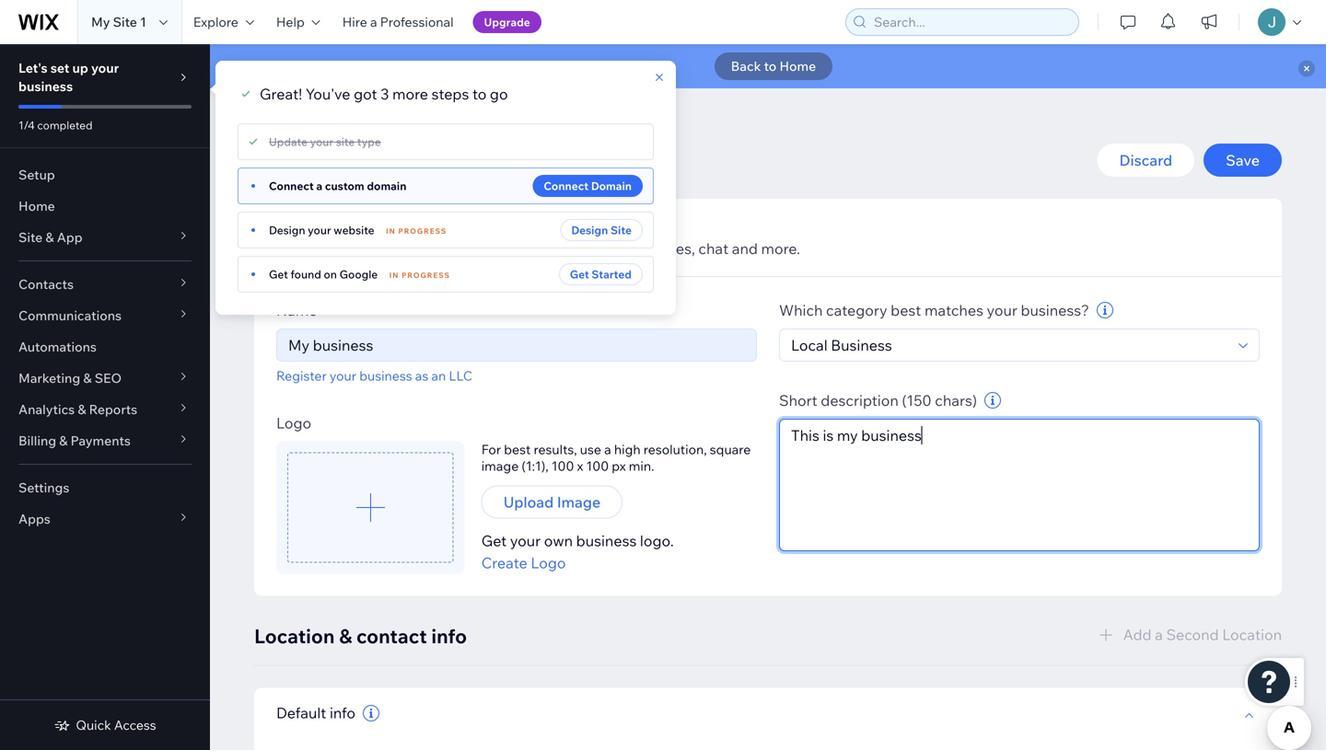 Task type: describe. For each thing, give the bounding box(es) containing it.
profile
[[276, 216, 329, 237]]

0 vertical spatial info
[[431, 624, 467, 649]]

apps
[[18, 511, 50, 527]]

get your own business logo. create logo
[[481, 532, 674, 572]]

in progress for get found on google
[[389, 271, 450, 280]]

chat
[[698, 239, 729, 258]]

best inside for best results, use a high resolution, square image (1:1), 100 x 100 px min.
[[504, 442, 531, 458]]

site for design
[[610, 223, 632, 237]]

chars)
[[935, 391, 977, 410]]

& for site
[[45, 229, 54, 245]]

invoices,
[[636, 239, 695, 258]]

site
[[336, 135, 355, 149]]

& for marketing
[[83, 370, 92, 386]]

for best results, use a high resolution, square image (1:1), 100 x 100 px min.
[[481, 442, 751, 474]]

upgrade
[[484, 15, 530, 29]]

3
[[380, 85, 389, 103]]

settings button
[[245, 111, 314, 138]]

profile your profile is what people will see on search results, invoices, chat and more.
[[276, 216, 800, 258]]

your for update your site type
[[310, 135, 333, 149]]

website
[[334, 223, 374, 237]]

connect for connect a custom domain
[[269, 179, 314, 193]]

results, inside profile your profile is what people will see on search results, invoices, chat and more.
[[583, 239, 633, 258]]

a inside for best results, use a high resolution, square image (1:1), 100 x 100 px min.
[[604, 442, 611, 458]]

create logo button
[[481, 552, 566, 574]]

quick
[[76, 717, 111, 733]]

(1:1),
[[522, 458, 549, 474]]

reports
[[89, 401, 137, 418]]

payments
[[71, 433, 131, 449]]

update your site type
[[269, 135, 381, 149]]

0 horizontal spatial logo
[[276, 414, 311, 432]]

register your business as an llc
[[276, 368, 472, 384]]

& for location
[[339, 624, 352, 649]]

set
[[50, 60, 69, 76]]

an
[[431, 368, 446, 384]]

hire
[[342, 14, 367, 30]]

location & contact info
[[254, 624, 467, 649]]

create
[[481, 554, 527, 572]]

which
[[779, 301, 823, 320]]

let's
[[18, 60, 47, 76]]

0 horizontal spatial on
[[324, 268, 337, 281]]

access
[[114, 717, 156, 733]]

get started button
[[559, 263, 643, 285]]

connect domain
[[544, 179, 632, 193]]

analytics
[[18, 401, 75, 418]]

app
[[57, 229, 82, 245]]

in for design your website
[[386, 227, 396, 236]]

in progress for design your website
[[386, 227, 447, 236]]

site & app button
[[0, 222, 210, 253]]

hire a professional
[[342, 14, 454, 30]]

image
[[481, 458, 519, 474]]

explore
[[193, 14, 238, 30]]

billing & payments button
[[0, 425, 210, 457]]

as
[[415, 368, 428, 384]]

register
[[276, 368, 327, 384]]

info inside button
[[400, 116, 424, 132]]

go
[[490, 85, 508, 103]]

matches
[[924, 301, 983, 320]]

settings for settings link
[[18, 480, 69, 496]]

a for professional
[[370, 14, 377, 30]]

back to home
[[731, 58, 816, 74]]

upload image
[[503, 493, 601, 512]]

back
[[731, 58, 761, 74]]

domain
[[367, 179, 406, 193]]

short description (150 chars)
[[779, 391, 977, 410]]

logo inside get your own business logo. create logo
[[531, 554, 566, 572]]

discard button
[[1097, 144, 1194, 177]]

high
[[614, 442, 641, 458]]

found
[[291, 268, 321, 281]]

upload
[[503, 493, 554, 512]]

Type your business name (e.g., Amy's Shoes) field
[[283, 330, 750, 361]]

site for my
[[113, 14, 137, 30]]

analytics & reports button
[[0, 394, 210, 425]]

analytics & reports
[[18, 401, 137, 418]]

got
[[354, 85, 377, 103]]

quick access
[[76, 717, 156, 733]]

results, inside for best results, use a high resolution, square image (1:1), 100 x 100 px min.
[[534, 442, 577, 458]]

sidebar element
[[0, 44, 210, 750]]

0 horizontal spatial to
[[472, 85, 486, 103]]

site inside popup button
[[18, 229, 43, 245]]

(150
[[902, 391, 932, 410]]

settings for settings button on the left
[[254, 116, 304, 132]]

billing & payments
[[18, 433, 131, 449]]

communications button
[[0, 300, 210, 332]]

my site 1
[[91, 14, 146, 30]]

home link
[[0, 191, 210, 222]]

let's set up your business
[[18, 60, 119, 94]]

marketing & seo button
[[0, 363, 210, 394]]

home inside button
[[779, 58, 816, 74]]

1/4 completed
[[18, 118, 93, 132]]

seo
[[95, 370, 122, 386]]

what
[[372, 239, 406, 258]]

a for custom
[[316, 179, 322, 193]]

upgrade button
[[473, 11, 541, 33]]

progress for get found on google
[[402, 271, 450, 280]]

1
[[140, 14, 146, 30]]

started
[[592, 268, 632, 281]]

2 100 from the left
[[586, 458, 609, 474]]

business info button
[[334, 111, 433, 138]]

llc
[[449, 368, 472, 384]]



Task type: vqa. For each thing, say whether or not it's contained in the screenshot.
In related to Get found on Google
yes



Task type: locate. For each thing, give the bounding box(es) containing it.
your up profile at the left top
[[308, 223, 331, 237]]

0 horizontal spatial site
[[18, 229, 43, 245]]

contacts
[[18, 276, 74, 292]]

1 vertical spatial business
[[359, 368, 412, 384]]

progress down people
[[402, 271, 450, 280]]

info
[[431, 624, 467, 649], [330, 704, 355, 723]]

0 vertical spatial business
[[18, 78, 73, 94]]

Describe your business here. What makes it great? Use short catchy text to tell people what you do or offer. text field
[[780, 420, 1259, 551]]

1 horizontal spatial connect
[[544, 179, 589, 193]]

business info up type
[[343, 116, 424, 132]]

on
[[513, 239, 531, 258], [324, 268, 337, 281]]

custom
[[325, 179, 364, 193]]

1 horizontal spatial business
[[359, 368, 412, 384]]

0 vertical spatial business info
[[343, 116, 424, 132]]

own
[[544, 532, 573, 550]]

px
[[612, 458, 626, 474]]

1 vertical spatial results,
[[534, 442, 577, 458]]

& right "billing"
[[59, 433, 68, 449]]

1 horizontal spatial best
[[891, 301, 921, 320]]

1 horizontal spatial home
[[779, 58, 816, 74]]

to left go
[[472, 85, 486, 103]]

settings up "update"
[[254, 116, 304, 132]]

save button
[[1204, 144, 1282, 177]]

0 vertical spatial home
[[779, 58, 816, 74]]

get for get your own business logo. create logo
[[481, 532, 507, 550]]

2 horizontal spatial a
[[604, 442, 611, 458]]

1/4
[[18, 118, 35, 132]]

1 100 from the left
[[551, 458, 574, 474]]

home right back
[[779, 58, 816, 74]]

home inside sidebar element
[[18, 198, 55, 214]]

0 horizontal spatial home
[[18, 198, 55, 214]]

quick access button
[[54, 717, 156, 734]]

in progress down people
[[389, 271, 450, 280]]

site up started
[[610, 223, 632, 237]]

contacts button
[[0, 269, 210, 300]]

your left 'site'
[[310, 135, 333, 149]]

1 horizontal spatial site
[[113, 14, 137, 30]]

progress
[[398, 227, 447, 236], [402, 271, 450, 280]]

business info inside button
[[343, 116, 424, 132]]

will
[[460, 239, 482, 258]]

site & app
[[18, 229, 82, 245]]

your for get your own business logo. create logo
[[510, 532, 541, 550]]

your
[[276, 239, 307, 258]]

your up create logo button
[[510, 532, 541, 550]]

business down "image"
[[576, 532, 637, 550]]

on right the see
[[513, 239, 531, 258]]

design for design your website
[[269, 223, 305, 237]]

great!
[[260, 85, 302, 103]]

business inside button
[[343, 116, 397, 132]]

settings up the apps
[[18, 480, 69, 496]]

& inside dropdown button
[[78, 401, 86, 418]]

connect left domain
[[544, 179, 589, 193]]

0 horizontal spatial info
[[330, 704, 355, 723]]

a left custom
[[316, 179, 322, 193]]

1 vertical spatial settings
[[18, 480, 69, 496]]

0 horizontal spatial a
[[316, 179, 322, 193]]

0 vertical spatial to
[[764, 58, 777, 74]]

min.
[[629, 458, 654, 474]]

your inside get your own business logo. create logo
[[510, 532, 541, 550]]

help
[[276, 14, 305, 30]]

&
[[45, 229, 54, 245], [83, 370, 92, 386], [78, 401, 86, 418], [59, 433, 68, 449], [339, 624, 352, 649]]

& for billing
[[59, 433, 68, 449]]

your inside let's set up your business
[[91, 60, 119, 76]]

0 vertical spatial on
[[513, 239, 531, 258]]

0 vertical spatial info
[[400, 116, 424, 132]]

results, up (1:1),
[[534, 442, 577, 458]]

business?
[[1021, 301, 1089, 320]]

info right 'default'
[[330, 704, 355, 723]]

Search... field
[[868, 9, 1073, 35]]

1 horizontal spatial results,
[[583, 239, 633, 258]]

on inside profile your profile is what people will see on search results, invoices, chat and more.
[[513, 239, 531, 258]]

search
[[534, 239, 580, 258]]

info down "more"
[[400, 116, 424, 132]]

google
[[339, 268, 378, 281]]

logo.
[[640, 532, 674, 550]]

1 horizontal spatial settings
[[254, 116, 304, 132]]

1 vertical spatial best
[[504, 442, 531, 458]]

get for get found on google
[[269, 268, 288, 281]]

logo down register
[[276, 414, 311, 432]]

logo down own
[[531, 554, 566, 572]]

get
[[269, 268, 288, 281], [570, 268, 589, 281], [481, 532, 507, 550]]

resolution,
[[643, 442, 707, 458]]

get up create
[[481, 532, 507, 550]]

2 design from the left
[[571, 223, 608, 237]]

1 vertical spatial info
[[403, 144, 452, 176]]

hire a professional link
[[331, 0, 465, 44]]

your for design your website
[[308, 223, 331, 237]]

1 horizontal spatial design
[[571, 223, 608, 237]]

marketing
[[18, 370, 80, 386]]

100 right x
[[586, 458, 609, 474]]

progress for design your website
[[398, 227, 447, 236]]

discard
[[1119, 151, 1172, 169]]

1 horizontal spatial info
[[431, 624, 467, 649]]

1 vertical spatial on
[[324, 268, 337, 281]]

home down setup at the top of page
[[18, 198, 55, 214]]

1 vertical spatial a
[[316, 179, 322, 193]]

to right back
[[764, 58, 777, 74]]

to inside button
[[764, 58, 777, 74]]

info
[[400, 116, 424, 132], [403, 144, 452, 176]]

0 horizontal spatial results,
[[534, 442, 577, 458]]

results, down design site
[[583, 239, 633, 258]]

type
[[357, 135, 381, 149]]

your up enter your business or website type field
[[987, 301, 1017, 320]]

category
[[826, 301, 887, 320]]

design site
[[571, 223, 632, 237]]

1 horizontal spatial to
[[764, 58, 777, 74]]

in down 'what'
[[389, 271, 399, 280]]

upload image button
[[481, 486, 623, 519]]

business left the as
[[359, 368, 412, 384]]

and
[[732, 239, 758, 258]]

your right up
[[91, 60, 119, 76]]

1 horizontal spatial get
[[481, 532, 507, 550]]

a
[[370, 14, 377, 30], [316, 179, 322, 193], [604, 442, 611, 458]]

billing
[[18, 433, 56, 449]]

1 design from the left
[[269, 223, 305, 237]]

help button
[[265, 0, 331, 44]]

site left app
[[18, 229, 43, 245]]

more
[[392, 85, 428, 103]]

design inside button
[[571, 223, 608, 237]]

business inside let's set up your business
[[18, 78, 73, 94]]

0 horizontal spatial connect
[[269, 179, 314, 193]]

business inside get your own business logo. create logo
[[576, 532, 637, 550]]

your for register your business as an llc
[[330, 368, 356, 384]]

1 vertical spatial progress
[[402, 271, 450, 280]]

0 vertical spatial best
[[891, 301, 921, 320]]

in progress up people
[[386, 227, 447, 236]]

2 connect from the left
[[544, 179, 589, 193]]

home
[[779, 58, 816, 74], [18, 198, 55, 214]]

0 vertical spatial progress
[[398, 227, 447, 236]]

get inside get your own business logo. create logo
[[481, 532, 507, 550]]

1 vertical spatial logo
[[531, 554, 566, 572]]

best
[[891, 301, 921, 320], [504, 442, 531, 458]]

connect
[[269, 179, 314, 193], [544, 179, 589, 193]]

square
[[710, 442, 751, 458]]

location
[[254, 624, 335, 649]]

design site button
[[560, 219, 643, 241]]

site
[[113, 14, 137, 30], [610, 223, 632, 237], [18, 229, 43, 245]]

automations
[[18, 339, 97, 355]]

a right use
[[604, 442, 611, 458]]

great! you've got 3 more steps to go
[[260, 85, 508, 103]]

business
[[343, 116, 397, 132], [287, 144, 397, 176]]

1 vertical spatial info
[[330, 704, 355, 723]]

business down 'let's'
[[18, 78, 73, 94]]

100 left x
[[551, 458, 574, 474]]

you've
[[305, 85, 350, 103]]

0 vertical spatial in progress
[[386, 227, 447, 236]]

results,
[[583, 239, 633, 258], [534, 442, 577, 458]]

which category best matches your business?
[[779, 301, 1089, 320]]

info right the contact
[[431, 624, 467, 649]]

design up search
[[571, 223, 608, 237]]

2 horizontal spatial site
[[610, 223, 632, 237]]

connect inside button
[[544, 179, 589, 193]]

1 vertical spatial to
[[472, 85, 486, 103]]

professional
[[380, 14, 454, 30]]

get inside button
[[570, 268, 589, 281]]

see
[[486, 239, 510, 258]]

0 vertical spatial in
[[386, 227, 396, 236]]

& left reports
[[78, 401, 86, 418]]

1 vertical spatial in progress
[[389, 271, 450, 280]]

short
[[779, 391, 817, 410]]

& for analytics
[[78, 401, 86, 418]]

0 horizontal spatial 100
[[551, 458, 574, 474]]

get left started
[[570, 268, 589, 281]]

& left seo
[[83, 370, 92, 386]]

1 vertical spatial business info
[[287, 144, 452, 176]]

in progress
[[386, 227, 447, 236], [389, 271, 450, 280]]

2 horizontal spatial get
[[570, 268, 589, 281]]

connect domain button
[[533, 175, 643, 197]]

in up 'what'
[[386, 227, 396, 236]]

best left matches
[[891, 301, 921, 320]]

your
[[91, 60, 119, 76], [310, 135, 333, 149], [308, 223, 331, 237], [987, 301, 1017, 320], [330, 368, 356, 384], [510, 532, 541, 550]]

1 horizontal spatial a
[[370, 14, 377, 30]]

people
[[409, 239, 457, 258]]

a right hire
[[370, 14, 377, 30]]

& left app
[[45, 229, 54, 245]]

Enter your business or website type field
[[785, 330, 1233, 361]]

connect up profile on the top of the page
[[269, 179, 314, 193]]

business up custom
[[287, 144, 397, 176]]

1 horizontal spatial logo
[[531, 554, 566, 572]]

get started
[[570, 268, 632, 281]]

0 horizontal spatial best
[[504, 442, 531, 458]]

2 vertical spatial a
[[604, 442, 611, 458]]

best up image
[[504, 442, 531, 458]]

design your website
[[269, 223, 374, 237]]

design for design site
[[571, 223, 608, 237]]

0 horizontal spatial design
[[269, 223, 305, 237]]

connect a custom domain
[[269, 179, 406, 193]]

connect for connect domain
[[544, 179, 589, 193]]

get left found
[[269, 268, 288, 281]]

2 vertical spatial business
[[576, 532, 637, 550]]

settings inside button
[[254, 116, 304, 132]]

get for get started
[[570, 268, 589, 281]]

on right found
[[324, 268, 337, 281]]

0 vertical spatial a
[[370, 14, 377, 30]]

for
[[481, 442, 501, 458]]

2 horizontal spatial business
[[576, 532, 637, 550]]

site inside button
[[610, 223, 632, 237]]

1 horizontal spatial on
[[513, 239, 531, 258]]

0 horizontal spatial settings
[[18, 480, 69, 496]]

& left the contact
[[339, 624, 352, 649]]

back to home alert
[[210, 44, 1326, 88]]

1 vertical spatial business
[[287, 144, 397, 176]]

setup link
[[0, 159, 210, 191]]

your right register
[[330, 368, 356, 384]]

100
[[551, 458, 574, 474], [586, 458, 609, 474]]

get found on google
[[269, 268, 378, 281]]

1 vertical spatial in
[[389, 271, 399, 280]]

save
[[1226, 151, 1260, 169]]

0 vertical spatial settings
[[254, 116, 304, 132]]

1 horizontal spatial 100
[[586, 458, 609, 474]]

register your business as an llc link
[[276, 368, 472, 384]]

0 horizontal spatial business
[[18, 78, 73, 94]]

0 vertical spatial business
[[343, 116, 397, 132]]

progress up people
[[398, 227, 447, 236]]

domain
[[591, 179, 632, 193]]

settings inside sidebar element
[[18, 480, 69, 496]]

in for get found on google
[[389, 271, 399, 280]]

completed
[[37, 118, 93, 132]]

0 vertical spatial logo
[[276, 414, 311, 432]]

0 horizontal spatial get
[[269, 268, 288, 281]]

info up domain
[[403, 144, 452, 176]]

a inside hire a professional link
[[370, 14, 377, 30]]

design up your
[[269, 223, 305, 237]]

& inside popup button
[[59, 433, 68, 449]]

automations link
[[0, 332, 210, 363]]

business up type
[[343, 116, 397, 132]]

site left 1
[[113, 14, 137, 30]]

0 vertical spatial results,
[[583, 239, 633, 258]]

1 vertical spatial home
[[18, 198, 55, 214]]

1 connect from the left
[[269, 179, 314, 193]]

name
[[276, 301, 317, 320]]

business info up domain
[[287, 144, 452, 176]]



